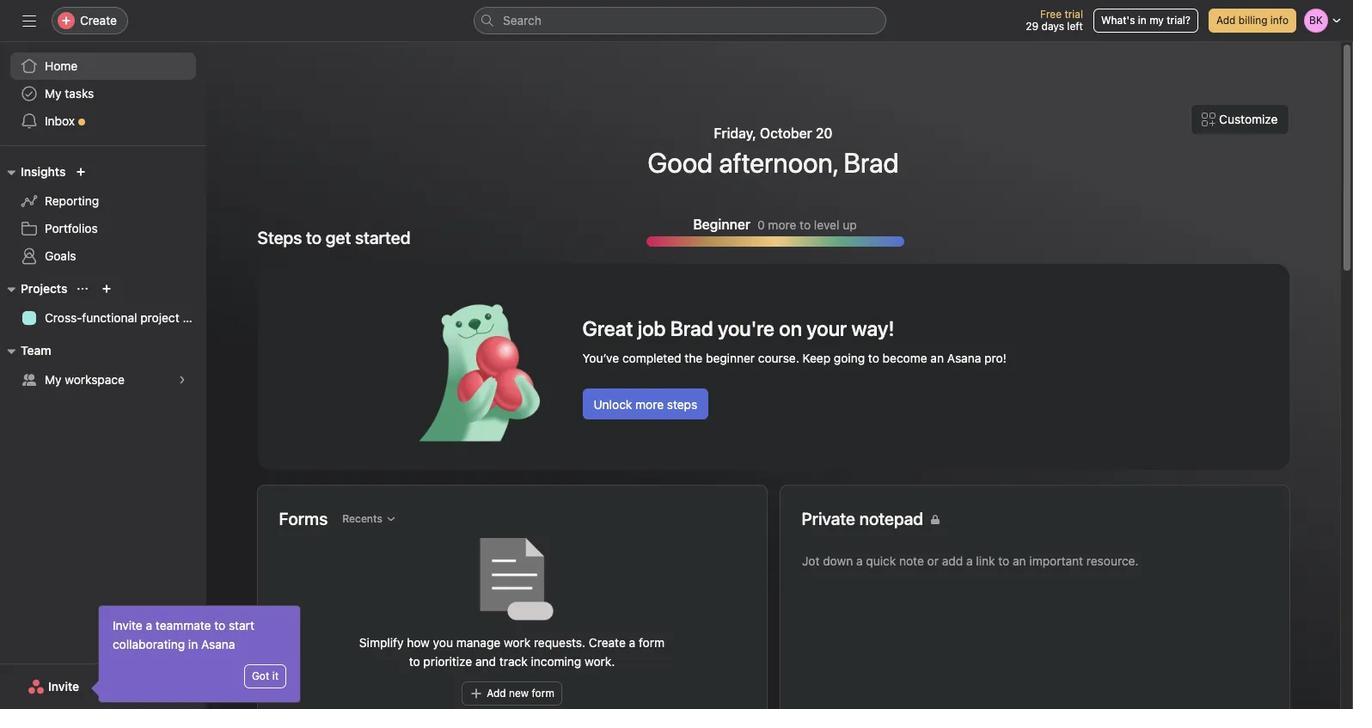 Task type: describe. For each thing, give the bounding box(es) containing it.
got
[[252, 670, 269, 683]]

home link
[[10, 52, 196, 80]]

add new form button
[[462, 682, 562, 706]]

cross-
[[45, 310, 82, 325]]

cross-functional project plan
[[45, 310, 206, 325]]

more inside beginner 0 more to level up
[[768, 217, 797, 232]]

invite a teammate to start collaborating in asana tooltip
[[94, 606, 300, 703]]

great job brad you're on your way!
[[583, 316, 895, 341]]

info
[[1271, 14, 1289, 27]]

reporting
[[45, 193, 99, 208]]

steps
[[667, 397, 698, 412]]

add billing info
[[1217, 14, 1289, 27]]

search list box
[[474, 7, 887, 34]]

afternoon,
[[719, 146, 838, 179]]

collaborating
[[113, 637, 185, 652]]

recents button
[[335, 507, 404, 531]]

free
[[1040, 8, 1062, 21]]

trial
[[1065, 8, 1083, 21]]

to right going
[[868, 351, 880, 365]]

tasks
[[65, 86, 94, 101]]

beginner
[[693, 217, 751, 232]]

new project or portfolio image
[[102, 284, 112, 294]]

my
[[1150, 14, 1164, 27]]

great
[[583, 316, 633, 341]]

invite a teammate to start collaborating in asana got it
[[113, 618, 279, 683]]

portfolios
[[45, 221, 98, 236]]

an
[[931, 351, 944, 365]]

a inside simplify how you manage work requests. create a form to prioritize and track incoming work.
[[629, 635, 636, 650]]

add new form
[[487, 687, 554, 700]]

how
[[407, 635, 430, 650]]

teammate
[[156, 618, 211, 633]]

pro!
[[985, 351, 1007, 365]]

create inside simplify how you manage work requests. create a form to prioritize and track incoming work.
[[589, 635, 626, 650]]

steps
[[258, 228, 302, 248]]

on
[[779, 316, 802, 341]]

add billing info button
[[1209, 9, 1297, 33]]

teams element
[[0, 335, 206, 397]]

your way!
[[807, 316, 895, 341]]

projects element
[[0, 273, 206, 335]]

keep
[[803, 351, 831, 365]]

prioritize
[[423, 654, 472, 669]]

1 horizontal spatial asana
[[947, 351, 981, 365]]

workspace
[[65, 372, 125, 387]]

course.
[[758, 351, 799, 365]]

friday,
[[714, 126, 757, 141]]

global element
[[0, 42, 206, 145]]

left
[[1067, 20, 1083, 33]]

friday, october 20 good afternoon, brad
[[648, 126, 899, 179]]

what's in my trial?
[[1101, 14, 1191, 27]]

goals
[[45, 249, 76, 263]]

team button
[[0, 341, 51, 361]]

show options, current sort, top image
[[78, 284, 88, 294]]

to inside beginner 0 more to level up
[[800, 217, 811, 232]]

to inside invite a teammate to start collaborating in asana got it
[[214, 618, 225, 633]]

see details, my workspace image
[[177, 375, 187, 385]]

and
[[476, 654, 496, 669]]

cross-functional project plan link
[[10, 304, 206, 332]]

team
[[21, 343, 51, 358]]

you
[[433, 635, 453, 650]]

insights button
[[0, 162, 66, 182]]

29
[[1026, 20, 1039, 33]]

customize button
[[1191, 104, 1289, 135]]

become
[[883, 351, 928, 365]]

my workspace
[[45, 372, 125, 387]]

create inside popup button
[[80, 13, 117, 28]]

steps to get started
[[258, 228, 411, 248]]

private notepad
[[802, 509, 924, 529]]

new
[[509, 687, 529, 700]]

inbox link
[[10, 107, 196, 135]]

what's in my trial? button
[[1094, 9, 1199, 33]]

free trial 29 days left
[[1026, 8, 1083, 33]]

level
[[814, 217, 840, 232]]

beginner 0 more to level up
[[693, 217, 857, 232]]

work
[[504, 635, 531, 650]]

create button
[[52, 7, 128, 34]]



Task type: locate. For each thing, give the bounding box(es) containing it.
customize
[[1219, 112, 1278, 126]]

add inside button
[[487, 687, 506, 700]]

in down teammate
[[188, 637, 198, 652]]

my left tasks
[[45, 86, 62, 101]]

add inside button
[[1217, 14, 1236, 27]]

simplify
[[359, 635, 404, 650]]

insights
[[21, 164, 66, 179]]

you're
[[718, 316, 775, 341]]

good
[[648, 146, 713, 179]]

1 vertical spatial brad
[[670, 316, 713, 341]]

projects
[[21, 281, 67, 296]]

20
[[816, 126, 833, 141]]

work.
[[585, 654, 615, 669]]

project
[[140, 310, 179, 325]]

0 horizontal spatial a
[[146, 618, 152, 633]]

in inside invite a teammate to start collaborating in asana got it
[[188, 637, 198, 652]]

my tasks link
[[10, 80, 196, 107]]

form inside simplify how you manage work requests. create a form to prioritize and track incoming work.
[[639, 635, 665, 650]]

my inside global element
[[45, 86, 62, 101]]

1 vertical spatial in
[[188, 637, 198, 652]]

0 horizontal spatial brad
[[670, 316, 713, 341]]

you've completed the beginner course. keep going to become an asana pro!
[[583, 351, 1007, 365]]

0 horizontal spatial asana
[[201, 637, 235, 652]]

create up work.
[[589, 635, 626, 650]]

create
[[80, 13, 117, 28], [589, 635, 626, 650]]

a
[[146, 618, 152, 633], [629, 635, 636, 650]]

0 horizontal spatial invite
[[48, 679, 79, 694]]

functional
[[82, 310, 137, 325]]

1 vertical spatial add
[[487, 687, 506, 700]]

more left steps
[[636, 397, 664, 412]]

1 vertical spatial create
[[589, 635, 626, 650]]

requests.
[[534, 635, 586, 650]]

asana down start
[[201, 637, 235, 652]]

to left level
[[800, 217, 811, 232]]

search button
[[474, 7, 887, 34]]

hide sidebar image
[[22, 14, 36, 28]]

unlock
[[594, 397, 632, 412]]

forms
[[279, 509, 328, 529]]

form inside button
[[532, 687, 554, 700]]

1 vertical spatial asana
[[201, 637, 235, 652]]

billing
[[1239, 14, 1268, 27]]

1 horizontal spatial more
[[768, 217, 797, 232]]

reporting link
[[10, 187, 196, 215]]

simplify how you manage work requests. create a form to prioritize and track incoming work.
[[359, 635, 665, 669]]

invite inside invite a teammate to start collaborating in asana got it
[[113, 618, 143, 633]]

1 vertical spatial form
[[532, 687, 554, 700]]

incoming
[[531, 654, 582, 669]]

search
[[503, 13, 542, 28]]

got it button
[[244, 665, 286, 689]]

1 horizontal spatial create
[[589, 635, 626, 650]]

invite button
[[16, 672, 90, 703]]

0 vertical spatial create
[[80, 13, 117, 28]]

to right steps
[[306, 228, 322, 248]]

it
[[272, 670, 279, 683]]

0 horizontal spatial create
[[80, 13, 117, 28]]

0 vertical spatial form
[[639, 635, 665, 650]]

my workspace link
[[10, 366, 196, 394]]

invite
[[113, 618, 143, 633], [48, 679, 79, 694]]

up
[[843, 217, 857, 232]]

brad up 'the'
[[670, 316, 713, 341]]

1 horizontal spatial add
[[1217, 14, 1236, 27]]

1 horizontal spatial brad
[[844, 146, 899, 179]]

0 vertical spatial my
[[45, 86, 62, 101]]

0 vertical spatial add
[[1217, 14, 1236, 27]]

get started
[[326, 228, 411, 248]]

0 vertical spatial asana
[[947, 351, 981, 365]]

my for my tasks
[[45, 86, 62, 101]]

brad
[[844, 146, 899, 179], [670, 316, 713, 341]]

2 my from the top
[[45, 372, 62, 387]]

private
[[802, 509, 856, 529]]

unlock more steps button
[[583, 389, 709, 420]]

projects button
[[0, 279, 67, 299]]

1 vertical spatial a
[[629, 635, 636, 650]]

to left start
[[214, 618, 225, 633]]

0 horizontal spatial in
[[188, 637, 198, 652]]

new image
[[76, 167, 86, 177]]

1 horizontal spatial a
[[629, 635, 636, 650]]

0 vertical spatial brad
[[844, 146, 899, 179]]

asana right the an
[[947, 351, 981, 365]]

0 vertical spatial a
[[146, 618, 152, 633]]

home
[[45, 58, 78, 73]]

days
[[1042, 20, 1065, 33]]

completed
[[623, 351, 682, 365]]

0 vertical spatial in
[[1138, 14, 1147, 27]]

1 horizontal spatial invite
[[113, 618, 143, 633]]

1 vertical spatial invite
[[48, 679, 79, 694]]

0 horizontal spatial more
[[636, 397, 664, 412]]

track
[[499, 654, 528, 669]]

0 vertical spatial invite
[[113, 618, 143, 633]]

october
[[760, 126, 812, 141]]

start
[[229, 618, 254, 633]]

more
[[768, 217, 797, 232], [636, 397, 664, 412]]

1 horizontal spatial in
[[1138, 14, 1147, 27]]

my
[[45, 86, 62, 101], [45, 372, 62, 387]]

1 horizontal spatial form
[[639, 635, 665, 650]]

to
[[800, 217, 811, 232], [306, 228, 322, 248], [868, 351, 880, 365], [214, 618, 225, 633], [409, 654, 420, 669]]

invite for invite
[[48, 679, 79, 694]]

0 vertical spatial more
[[768, 217, 797, 232]]

a up collaborating
[[146, 618, 152, 633]]

in
[[1138, 14, 1147, 27], [188, 637, 198, 652]]

brad inside friday, october 20 good afternoon, brad
[[844, 146, 899, 179]]

my inside teams element
[[45, 372, 62, 387]]

invite for invite a teammate to start collaborating in asana got it
[[113, 618, 143, 633]]

asana
[[947, 351, 981, 365], [201, 637, 235, 652]]

my for my workspace
[[45, 372, 62, 387]]

inbox
[[45, 114, 75, 128]]

portfolios link
[[10, 215, 196, 242]]

brad up up
[[844, 146, 899, 179]]

asana inside invite a teammate to start collaborating in asana got it
[[201, 637, 235, 652]]

in inside button
[[1138, 14, 1147, 27]]

a right requests.
[[629, 635, 636, 650]]

1 vertical spatial my
[[45, 372, 62, 387]]

add for add billing info
[[1217, 14, 1236, 27]]

what's
[[1101, 14, 1135, 27]]

add left billing on the right of the page
[[1217, 14, 1236, 27]]

unlock more steps
[[594, 397, 698, 412]]

notepad
[[860, 509, 924, 529]]

1 vertical spatial more
[[636, 397, 664, 412]]

a inside invite a teammate to start collaborating in asana got it
[[146, 618, 152, 633]]

more right 0
[[768, 217, 797, 232]]

0 horizontal spatial form
[[532, 687, 554, 700]]

to down how
[[409, 654, 420, 669]]

trial?
[[1167, 14, 1191, 27]]

invite inside button
[[48, 679, 79, 694]]

the
[[685, 351, 703, 365]]

you've
[[583, 351, 619, 365]]

create up home link
[[80, 13, 117, 28]]

add left new
[[487, 687, 506, 700]]

0 horizontal spatial add
[[487, 687, 506, 700]]

1 my from the top
[[45, 86, 62, 101]]

job
[[638, 316, 666, 341]]

goals link
[[10, 242, 196, 270]]

beginner
[[706, 351, 755, 365]]

plan
[[183, 310, 206, 325]]

my tasks
[[45, 86, 94, 101]]

my down team
[[45, 372, 62, 387]]

to inside simplify how you manage work requests. create a form to prioritize and track incoming work.
[[409, 654, 420, 669]]

more inside button
[[636, 397, 664, 412]]

going
[[834, 351, 865, 365]]

insights element
[[0, 156, 206, 273]]

add for add new form
[[487, 687, 506, 700]]

0
[[758, 217, 765, 232]]

manage
[[456, 635, 501, 650]]

in left my
[[1138, 14, 1147, 27]]

recents
[[342, 512, 383, 525]]



Task type: vqa. For each thing, say whether or not it's contained in the screenshot.
SIMPLIFY
yes



